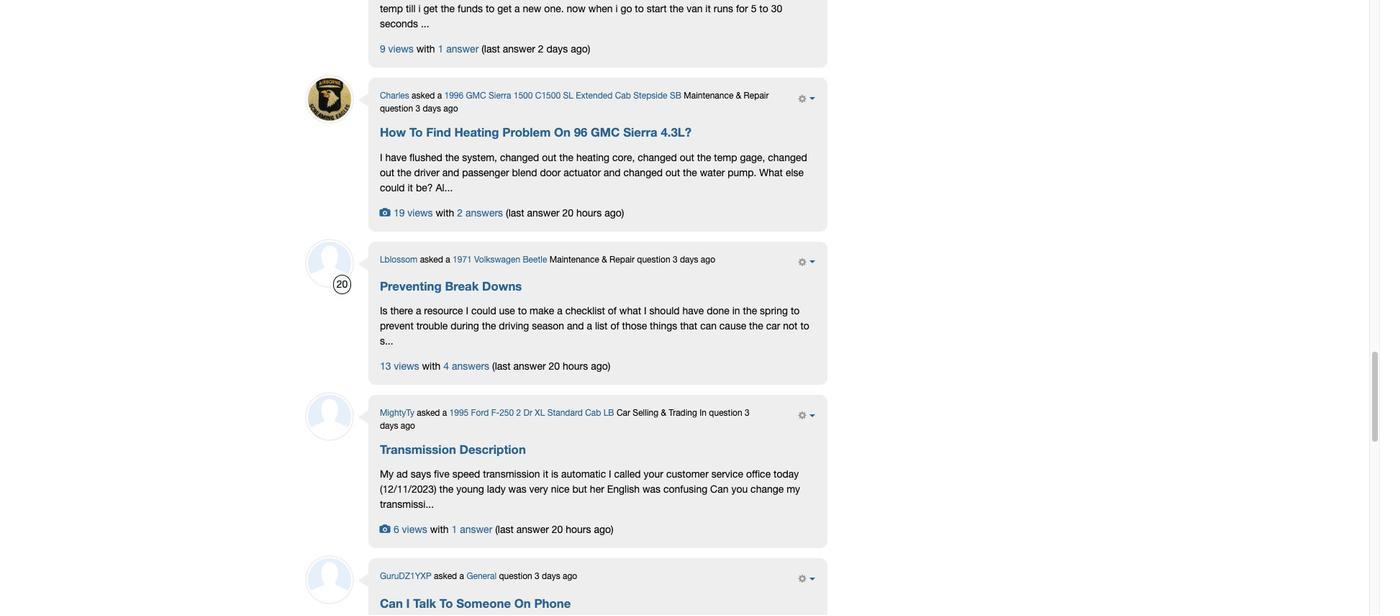 Task type: describe. For each thing, give the bounding box(es) containing it.
f-
[[491, 408, 500, 418]]

1995
[[450, 408, 469, 418]]

13
[[380, 361, 391, 372]]

2 horizontal spatial to
[[801, 321, 810, 332]]

days up phone
[[542, 572, 561, 582]]

not
[[784, 321, 798, 332]]

could inside is there a resource i could use to make a checklist of what i should  have done  in the spring to prevent trouble during the driving season and a list of those  things that can  cause the car not to s...
[[472, 305, 497, 317]]

a for gmc
[[438, 91, 442, 101]]

1 answer link for answer
[[452, 524, 493, 536]]

young
[[457, 484, 484, 496]]

transmission description
[[380, 443, 526, 457]]

i left talk
[[406, 597, 410, 611]]

3 inside maintenance & repair question             3 days ago
[[416, 104, 421, 114]]

can
[[701, 321, 717, 332]]

1 was from the left
[[509, 484, 527, 496]]

the right during
[[482, 321, 496, 332]]

preventing break downs
[[380, 279, 522, 294]]

standard
[[548, 408, 583, 418]]

on for someone
[[515, 597, 531, 611]]

lb
[[604, 408, 615, 418]]

be?
[[416, 182, 433, 193]]

question up should
[[637, 255, 671, 265]]

make
[[530, 305, 555, 317]]

days up that
[[680, 255, 699, 265]]

on for problem
[[554, 126, 571, 140]]

with 1 answer (last answer 20 hours ago)
[[430, 524, 614, 536]]

english
[[607, 484, 640, 496]]

transmissi...
[[380, 499, 434, 511]]

9 views with 1 answer (last answer 2 days ago)
[[380, 44, 591, 55]]

the left the water
[[683, 167, 698, 178]]

1 vertical spatial to
[[440, 597, 453, 611]]

mightyty link
[[380, 408, 415, 418]]

13 views link
[[380, 361, 419, 372]]

in
[[733, 305, 741, 317]]

confusing
[[664, 484, 708, 496]]

her
[[590, 484, 605, 496]]

hours for how to find heating problem on 96 gmc sierra 4.3l?
[[577, 207, 602, 219]]

customer
[[667, 469, 709, 480]]

views for 13
[[394, 361, 419, 372]]

(last down the lady
[[496, 524, 514, 536]]

out up door
[[542, 152, 557, 163]]

i up during
[[466, 305, 469, 317]]

0 horizontal spatial gmc
[[466, 91, 487, 101]]

19 views link
[[380, 207, 433, 219]]

transmission
[[483, 469, 540, 480]]

answer down driving
[[514, 361, 546, 372]]

out left 'driver'
[[380, 167, 395, 178]]

have inside is there a resource i could use to make a checklist of what i should  have done  in the spring to prevent trouble during the driving season and a list of those  things that can  cause the car not to s...
[[683, 305, 704, 317]]

transmission
[[380, 443, 456, 457]]

0 horizontal spatial &
[[602, 255, 608, 265]]

ago up done
[[701, 255, 716, 265]]

maintenance inside maintenance & repair question             3 days ago
[[684, 91, 734, 101]]

how
[[380, 126, 406, 140]]

& inside maintenance & repair question             3 days ago
[[736, 91, 742, 101]]

it inside "my ad says five speed transmission it is automatic   i called your customer service office today (12/11/2023) the young lady was  very nice but her english was confusing   can you change my transmissi..."
[[543, 469, 549, 480]]

views for 9
[[388, 44, 414, 55]]

driving
[[499, 321, 529, 332]]

can inside "my ad says five speed transmission it is automatic   i called your customer service office today (12/11/2023) the young lady was  very nice but her english was confusing   can you change my transmissi..."
[[711, 484, 729, 496]]

general link
[[467, 572, 497, 582]]

answer up 1500
[[503, 44, 536, 55]]

asked for description
[[417, 408, 440, 418]]

with right 6 views on the left
[[430, 524, 449, 536]]

the left 'driver'
[[397, 167, 412, 178]]

what
[[620, 305, 642, 317]]

answer up 1996 at the left of the page
[[447, 44, 479, 55]]

6 views
[[394, 524, 428, 536]]

0 horizontal spatial maintenance
[[550, 255, 600, 265]]

actuator
[[564, 167, 601, 178]]

automatic
[[562, 469, 606, 480]]

those
[[622, 321, 647, 332]]

water
[[700, 167, 725, 178]]

preventing
[[380, 279, 442, 294]]

0 vertical spatial sierra
[[489, 91, 511, 101]]

ago inside car selling & trading in             question             3 days ago
[[401, 421, 415, 431]]

views for 6
[[402, 524, 428, 536]]

speed
[[453, 469, 481, 480]]

transmission description link
[[380, 443, 526, 457]]

answer down young
[[460, 524, 493, 536]]

trouble
[[417, 321, 448, 332]]

heating
[[577, 152, 610, 163]]

hours for transmission description
[[566, 524, 591, 536]]

problem
[[503, 126, 551, 140]]

repair inside maintenance & repair question             3 days ago
[[744, 91, 769, 101]]

250
[[500, 408, 514, 418]]

xl
[[535, 408, 545, 418]]

2 horizontal spatial and
[[604, 167, 621, 178]]

with down 'al...'
[[436, 207, 455, 219]]

a for ford
[[443, 408, 447, 418]]

description
[[460, 443, 526, 457]]

phone
[[535, 597, 571, 611]]

ago) down list in the bottom of the page
[[591, 361, 611, 372]]

1 vertical spatial can
[[380, 597, 403, 611]]

car
[[767, 321, 781, 332]]

1 vertical spatial of
[[611, 321, 620, 332]]

the inside "my ad says five speed transmission it is automatic   i called your customer service office today (12/11/2023) the young lady was  very nice but her english was confusing   can you change my transmissi..."
[[440, 484, 454, 496]]

there
[[391, 305, 413, 317]]

downs
[[482, 279, 522, 294]]

a for question
[[460, 572, 464, 582]]

13 views with 4 answers (last answer 20 hours ago)
[[380, 361, 611, 372]]

checklist
[[566, 305, 605, 317]]

4 answers link
[[444, 361, 490, 372]]

with left 4 on the left bottom
[[422, 361, 441, 372]]

changed down core, at left
[[624, 167, 663, 178]]

answer down door
[[527, 207, 560, 219]]

(last up charles asked a 1996 gmc sierra 1500 c1500 sl extended cab stepside sb
[[482, 44, 500, 55]]

1971 volkswagen beetle link
[[453, 255, 547, 265]]

0 vertical spatial answers
[[466, 207, 503, 219]]

1 vertical spatial gmc
[[591, 126, 620, 140]]

(last right 4 answers link
[[492, 361, 511, 372]]

0 vertical spatial of
[[608, 305, 617, 317]]

you
[[732, 484, 748, 496]]

the up actuator
[[560, 152, 574, 163]]

ago) down i have flushed the system, changed out the heating core, changed out the temp  gage, changed out the driver and passenger blend door actuator and changed  out the water pump. what else could it be? al... on the top of the page
[[605, 207, 625, 219]]

sb
[[670, 91, 682, 101]]

how to find heating problem on 96 gmc sierra 4.3l?
[[380, 126, 692, 140]]

break
[[445, 279, 479, 294]]

changed down 4.3l?
[[638, 152, 677, 163]]

core,
[[613, 152, 635, 163]]

else
[[786, 167, 804, 178]]

gurudz1yxp
[[380, 572, 432, 582]]

selling
[[633, 408, 659, 418]]

cause
[[720, 321, 747, 332]]

0 horizontal spatial and
[[443, 167, 460, 178]]

1 vertical spatial answers
[[452, 361, 490, 372]]

charles
[[380, 91, 410, 101]]

maintenance & repair question             3 days ago
[[380, 91, 769, 114]]

0 vertical spatial cab
[[615, 91, 631, 101]]

blend
[[512, 167, 537, 178]]

driver
[[414, 167, 440, 178]]



Task type: vqa. For each thing, say whether or not it's contained in the screenshot.
"Automatic"
yes



Task type: locate. For each thing, give the bounding box(es) containing it.
gage,
[[740, 152, 766, 163]]

1996
[[445, 91, 464, 101]]

heating
[[455, 126, 499, 140]]

i right what
[[644, 305, 647, 317]]

general
[[467, 572, 497, 582]]

gurudz1yxp link
[[380, 572, 432, 582]]

1 answer link up 1996 at the left of the page
[[438, 44, 479, 55]]

1 vertical spatial on
[[515, 597, 531, 611]]

days up find in the top of the page
[[423, 104, 441, 114]]

1 vertical spatial maintenance
[[550, 255, 600, 265]]

& up the temp at the top of the page
[[736, 91, 742, 101]]

1 vertical spatial hours
[[563, 361, 588, 372]]

1 horizontal spatial sierra
[[624, 126, 658, 140]]

answer down very
[[517, 524, 549, 536]]

lblossom asked a 1971 volkswagen beetle maintenance & repair             question             3 days ago
[[380, 255, 716, 265]]

maintenance right the beetle
[[550, 255, 600, 265]]

the right in
[[743, 305, 758, 317]]

days
[[547, 44, 568, 55], [423, 104, 441, 114], [680, 255, 699, 265], [380, 421, 398, 431], [542, 572, 561, 582]]

6
[[394, 524, 399, 536]]

maintenance right sb
[[684, 91, 734, 101]]

0 horizontal spatial to
[[410, 126, 423, 140]]

ago up phone
[[563, 572, 578, 582]]

changed up blend at the top left of page
[[500, 152, 540, 163]]

gmc right 96
[[591, 126, 620, 140]]

out
[[542, 152, 557, 163], [680, 152, 695, 163], [380, 167, 395, 178], [666, 167, 681, 178]]

was down transmission
[[509, 484, 527, 496]]

can
[[711, 484, 729, 496], [380, 597, 403, 611]]

ago) up sl
[[571, 44, 591, 55]]

1 vertical spatial have
[[683, 305, 704, 317]]

during
[[451, 321, 479, 332]]

&
[[736, 91, 742, 101], [602, 255, 608, 265], [661, 408, 667, 418]]

6 views link
[[380, 524, 428, 536]]

0 vertical spatial maintenance
[[684, 91, 734, 101]]

1 answer link for with
[[438, 44, 479, 55]]

asked for break
[[420, 255, 443, 265]]

1 horizontal spatial maintenance
[[684, 91, 734, 101]]

a left list in the bottom of the page
[[587, 321, 593, 332]]

0 horizontal spatial cab
[[585, 408, 601, 418]]

a left 1996 at the left of the page
[[438, 91, 442, 101]]

your
[[644, 469, 664, 480]]

views for 19
[[408, 207, 433, 219]]

maintenance
[[684, 91, 734, 101], [550, 255, 600, 265]]

3 inside car selling & trading in             question             3 days ago
[[745, 408, 750, 418]]

my ad says five speed transmission it is automatic   i called your customer service office today (12/11/2023) the young lady was  very nice but her english was confusing   can you change my transmissi...
[[380, 469, 801, 511]]

have up that
[[683, 305, 704, 317]]

1 horizontal spatial it
[[543, 469, 549, 480]]

on left 96
[[554, 126, 571, 140]]

things
[[650, 321, 678, 332]]

1996 gmc sierra 1500 c1500 sl extended cab stepside sb link
[[445, 91, 682, 101]]

to left find in the top of the page
[[410, 126, 423, 140]]

could inside i have flushed the system, changed out the heating core, changed out the temp  gage, changed out the driver and passenger blend door actuator and changed  out the water pump. what else could it be? al...
[[380, 182, 405, 193]]

asked left 1995
[[417, 408, 440, 418]]

0 horizontal spatial to
[[518, 305, 527, 317]]

door
[[540, 167, 561, 178]]

0 horizontal spatial repair
[[610, 255, 635, 265]]

ago down 1996 at the left of the page
[[444, 104, 458, 114]]

is
[[380, 305, 388, 317]]

says
[[411, 469, 431, 480]]

a left 1971
[[446, 255, 451, 265]]

on left phone
[[515, 597, 531, 611]]

0 vertical spatial hours
[[577, 207, 602, 219]]

0 vertical spatial have
[[385, 152, 407, 163]]

was
[[509, 484, 527, 496], [643, 484, 661, 496]]

a right there
[[416, 305, 422, 317]]

0 horizontal spatial on
[[515, 597, 531, 611]]

days up "1996 gmc sierra 1500 c1500 sl extended cab stepside sb" link
[[547, 44, 568, 55]]

1 horizontal spatial to
[[440, 597, 453, 611]]

1 horizontal spatial on
[[554, 126, 571, 140]]

0 vertical spatial can
[[711, 484, 729, 496]]

ago)
[[571, 44, 591, 55], [605, 207, 625, 219], [591, 361, 611, 372], [594, 524, 614, 536]]

1 vertical spatial repair
[[610, 255, 635, 265]]

the up the water
[[698, 152, 712, 163]]

1 vertical spatial could
[[472, 305, 497, 317]]

mightyty asked a 1995 ford f-250 2 dr xl standard cab lb
[[380, 408, 615, 418]]

asked left 1971
[[420, 255, 443, 265]]

0 horizontal spatial have
[[385, 152, 407, 163]]

4
[[444, 361, 449, 372]]

have down how
[[385, 152, 407, 163]]

1 horizontal spatial cab
[[615, 91, 631, 101]]

a left 1995
[[443, 408, 447, 418]]

office
[[747, 469, 771, 480]]

service
[[712, 469, 744, 480]]

19
[[394, 207, 405, 219]]

1 vertical spatial 1 answer link
[[452, 524, 493, 536]]

& inside car selling & trading in             question             3 days ago
[[661, 408, 667, 418]]

0 horizontal spatial 2
[[457, 207, 463, 219]]

sierra up core, at left
[[624, 126, 658, 140]]

2 for 250
[[517, 408, 521, 418]]

that
[[680, 321, 698, 332]]

beetle
[[523, 255, 547, 265]]

the down five
[[440, 484, 454, 496]]

question down charles
[[380, 104, 413, 114]]

1 horizontal spatial to
[[791, 305, 800, 317]]

question right general link
[[499, 572, 533, 582]]

0 horizontal spatial 1
[[438, 44, 444, 55]]

days inside car selling & trading in             question             3 days ago
[[380, 421, 398, 431]]

is
[[551, 469, 559, 480]]

a left general
[[460, 572, 464, 582]]

changed
[[500, 152, 540, 163], [638, 152, 677, 163], [768, 152, 808, 163], [624, 167, 663, 178]]

4.3l?
[[661, 126, 692, 140]]

how to find heating problem on 96 gmc sierra 4.3l? link
[[380, 126, 692, 140]]

al...
[[436, 182, 453, 193]]

out down 4.3l?
[[680, 152, 695, 163]]

question inside car selling & trading in             question             3 days ago
[[709, 408, 743, 418]]

answers right 4 on the left bottom
[[452, 361, 490, 372]]

0 horizontal spatial it
[[408, 182, 413, 193]]

have
[[385, 152, 407, 163], [683, 305, 704, 317]]

1 vertical spatial 1
[[452, 524, 457, 536]]

views right 6
[[402, 524, 428, 536]]

0 vertical spatial 1
[[438, 44, 444, 55]]

trading
[[669, 408, 698, 418]]

1 vertical spatial sierra
[[624, 126, 658, 140]]

1 horizontal spatial 2
[[517, 408, 521, 418]]

views right 13 at the left of the page
[[394, 361, 419, 372]]

(last right 2 answers link
[[506, 207, 525, 219]]

question inside maintenance & repair question             3 days ago
[[380, 104, 413, 114]]

question right in
[[709, 408, 743, 418]]

can down service
[[711, 484, 729, 496]]

stepside
[[634, 91, 668, 101]]

someone
[[457, 597, 511, 611]]

2 horizontal spatial 2
[[538, 44, 544, 55]]

called
[[615, 469, 641, 480]]

2 left 'dr'
[[517, 408, 521, 418]]

1 down young
[[452, 524, 457, 536]]

asked for i
[[434, 572, 457, 582]]

resource
[[424, 305, 463, 317]]

0 vertical spatial gmc
[[466, 91, 487, 101]]

to
[[410, 126, 423, 140], [440, 597, 453, 611]]

ford
[[471, 408, 489, 418]]

1 horizontal spatial and
[[567, 321, 584, 332]]

2 for answer
[[538, 44, 544, 55]]

a
[[438, 91, 442, 101], [446, 255, 451, 265], [416, 305, 422, 317], [557, 305, 563, 317], [587, 321, 593, 332], [443, 408, 447, 418], [460, 572, 464, 582]]

1 horizontal spatial &
[[661, 408, 667, 418]]

of left what
[[608, 305, 617, 317]]

have inside i have flushed the system, changed out the heating core, changed out the temp  gage, changed out the driver and passenger blend door actuator and changed  out the water pump. what else could it be? al...
[[385, 152, 407, 163]]

i down how
[[380, 152, 383, 163]]

changed up else
[[768, 152, 808, 163]]

the left car
[[750, 321, 764, 332]]

with right 9 views link
[[417, 44, 435, 55]]

ago inside maintenance & repair question             3 days ago
[[444, 104, 458, 114]]

find
[[426, 126, 451, 140]]

to right use
[[518, 305, 527, 317]]

& right the selling at the bottom
[[661, 408, 667, 418]]

to right not
[[801, 321, 810, 332]]

was down your
[[643, 484, 661, 496]]

list
[[595, 321, 608, 332]]

flushed
[[410, 152, 443, 163]]

and inside is there a resource i could use to make a checklist of what i should  have done  in the spring to prevent trouble during the driving season and a list of those  things that can  cause the car not to s...
[[567, 321, 584, 332]]

passenger
[[462, 167, 509, 178]]

2 was from the left
[[643, 484, 661, 496]]

1 answer link
[[438, 44, 479, 55], [452, 524, 493, 536]]

1 vertical spatial &
[[602, 255, 608, 265]]

asked right charles
[[412, 91, 435, 101]]

1 horizontal spatial repair
[[744, 91, 769, 101]]

sierra inside the how to find heating problem on 96 gmc sierra 4.3l? link
[[624, 126, 658, 140]]

volkswagen
[[475, 255, 521, 265]]

0 horizontal spatial sierra
[[489, 91, 511, 101]]

1 vertical spatial it
[[543, 469, 549, 480]]

i have flushed the system, changed out the heating core, changed out the temp  gage, changed out the driver and passenger blend door actuator and changed  out the water pump. what else could it be? al...
[[380, 152, 808, 193]]

to
[[518, 305, 527, 317], [791, 305, 800, 317], [801, 321, 810, 332]]

hours down i have flushed the system, changed out the heating core, changed out the temp  gage, changed out the driver and passenger blend door actuator and changed  out the water pump. what else could it be? al... on the top of the page
[[577, 207, 602, 219]]

repair up what
[[610, 255, 635, 265]]

1 horizontal spatial gmc
[[591, 126, 620, 140]]

the right flushed on the top of the page
[[445, 152, 460, 163]]

1 horizontal spatial 1
[[452, 524, 457, 536]]

a for volkswagen
[[446, 255, 451, 265]]

a for i
[[416, 305, 422, 317]]

hours
[[577, 207, 602, 219], [563, 361, 588, 372], [566, 524, 591, 536]]

it left is at the left
[[543, 469, 549, 480]]

2 horizontal spatial &
[[736, 91, 742, 101]]

9 views link
[[380, 44, 414, 55]]

but
[[573, 484, 588, 496]]

to up not
[[791, 305, 800, 317]]

can down gurudz1yxp
[[380, 597, 403, 611]]

0 horizontal spatial could
[[380, 182, 405, 193]]

i inside i have flushed the system, changed out the heating core, changed out the temp  gage, changed out the driver and passenger blend door actuator and changed  out the water pump. what else could it be? al...
[[380, 152, 383, 163]]

1 horizontal spatial have
[[683, 305, 704, 317]]

is there a resource i could use to make a checklist of what i should  have done  in the spring to prevent trouble during the driving season and a list of those  things that can  cause the car not to s...
[[380, 305, 810, 347]]

ago
[[444, 104, 458, 114], [701, 255, 716, 265], [401, 421, 415, 431], [563, 572, 578, 582]]

cab left lb
[[585, 408, 601, 418]]

views right '19'
[[408, 207, 433, 219]]

cab
[[615, 91, 631, 101], [585, 408, 601, 418]]

dr
[[524, 408, 533, 418]]

0 vertical spatial &
[[736, 91, 742, 101]]

1 vertical spatial 2
[[457, 207, 463, 219]]

charles link
[[380, 91, 410, 101]]

and up 'al...'
[[443, 167, 460, 178]]

2 vertical spatial 2
[[517, 408, 521, 418]]

preventing break downs link
[[380, 279, 522, 294]]

it left be?
[[408, 182, 413, 193]]

car
[[617, 408, 631, 418]]

a right make
[[557, 305, 563, 317]]

0 vertical spatial could
[[380, 182, 405, 193]]

9
[[380, 44, 386, 55]]

ago) down her
[[594, 524, 614, 536]]

and down core, at left
[[604, 167, 621, 178]]

with 2 answers (last answer 20 hours ago)
[[436, 207, 625, 219]]

ad
[[397, 469, 408, 480]]

hours down but
[[566, 524, 591, 536]]

0 vertical spatial repair
[[744, 91, 769, 101]]

0 vertical spatial to
[[410, 126, 423, 140]]

asked up talk
[[434, 572, 457, 582]]

& up checklist
[[602, 255, 608, 265]]

2 vertical spatial &
[[661, 408, 667, 418]]

1 horizontal spatial was
[[643, 484, 661, 496]]

2 vertical spatial hours
[[566, 524, 591, 536]]

it inside i have flushed the system, changed out the heating core, changed out the temp  gage, changed out the driver and passenger blend door actuator and changed  out the water pump. what else could it be? al...
[[408, 182, 413, 193]]

asked for to
[[412, 91, 435, 101]]

with
[[417, 44, 435, 55], [436, 207, 455, 219], [422, 361, 441, 372], [430, 524, 449, 536]]

sierra left 1500
[[489, 91, 511, 101]]

0 vertical spatial on
[[554, 126, 571, 140]]

mightyty
[[380, 408, 415, 418]]

talk
[[413, 597, 436, 611]]

19 views
[[394, 207, 433, 219]]

of right list in the bottom of the page
[[611, 321, 620, 332]]

lady
[[487, 484, 506, 496]]

2 up c1500
[[538, 44, 544, 55]]

1 vertical spatial cab
[[585, 408, 601, 418]]

out left the water
[[666, 167, 681, 178]]

days down mightyty link
[[380, 421, 398, 431]]

days inside maintenance & repair question             3 days ago
[[423, 104, 441, 114]]

sierra
[[489, 91, 511, 101], [624, 126, 658, 140]]

repair up gage,
[[744, 91, 769, 101]]

0 horizontal spatial can
[[380, 597, 403, 611]]

1 horizontal spatial can
[[711, 484, 729, 496]]

temp
[[715, 152, 738, 163]]

change
[[751, 484, 784, 496]]

and down checklist
[[567, 321, 584, 332]]

0 horizontal spatial was
[[509, 484, 527, 496]]

to right talk
[[440, 597, 453, 611]]

1 horizontal spatial could
[[472, 305, 497, 317]]

0 vertical spatial it
[[408, 182, 413, 193]]

cab left stepside
[[615, 91, 631, 101]]

i inside "my ad says five speed transmission it is automatic   i called your customer service office today (12/11/2023) the young lady was  very nice but her english was confusing   can you change my transmissi..."
[[609, 469, 612, 480]]

five
[[434, 469, 450, 480]]

sl
[[563, 91, 574, 101]]

0 vertical spatial 1 answer link
[[438, 44, 479, 55]]

in
[[700, 408, 707, 418]]

ago down mightyty link
[[401, 421, 415, 431]]

hours down is there a resource i could use to make a checklist of what i should  have done  in the spring to prevent trouble during the driving season and a list of those  things that can  cause the car not to s...
[[563, 361, 588, 372]]

0 vertical spatial 2
[[538, 44, 544, 55]]

2 right 19 views
[[457, 207, 463, 219]]

prevent
[[380, 321, 414, 332]]



